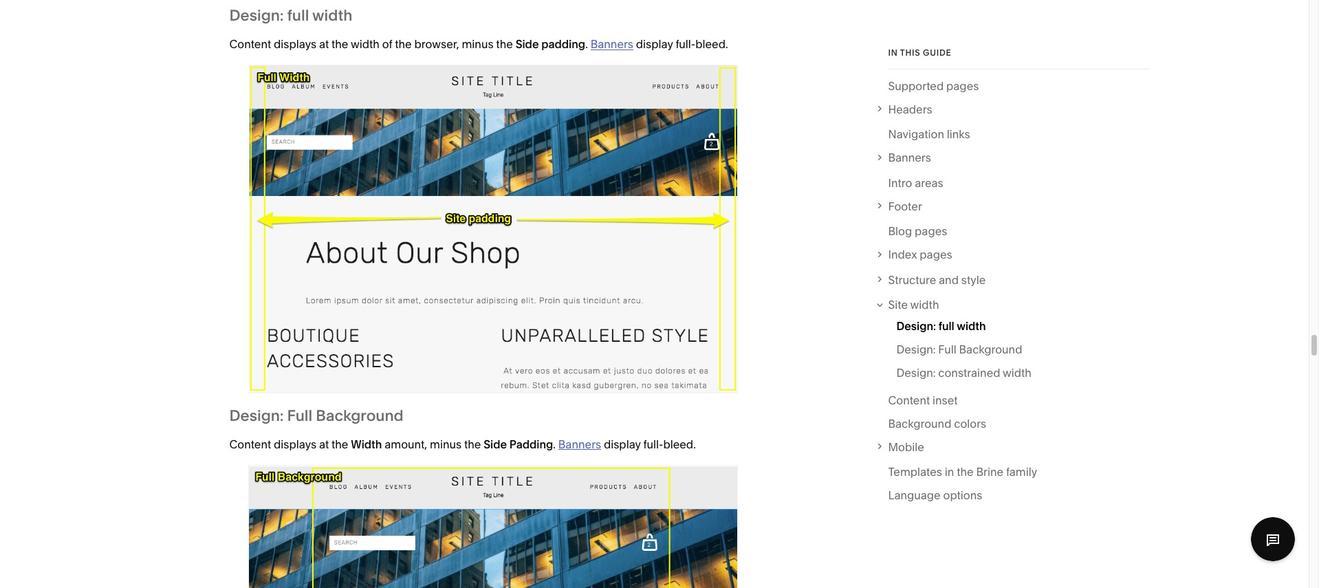 Task type: vqa. For each thing, say whether or not it's contained in the screenshot.
style
yes



Task type: describe. For each thing, give the bounding box(es) containing it.
1 vertical spatial .
[[553, 438, 556, 451]]

full inside design: full background "link"
[[938, 342, 956, 356]]

blog pages
[[888, 225, 947, 238]]

index pages button
[[874, 245, 1149, 264]]

pages for supported pages
[[946, 79, 979, 93]]

1 horizontal spatial full-
[[676, 37, 695, 51]]

0 vertical spatial design: full width
[[229, 7, 352, 25]]

structure
[[888, 273, 936, 287]]

content displays at the width of the browser, minus the side padding . banners display full-bleed.
[[229, 37, 728, 51]]

0 horizontal spatial side
[[484, 438, 507, 451]]

in this guide
[[888, 47, 951, 58]]

0 vertical spatial side
[[516, 37, 539, 51]]

banners inside dropdown button
[[888, 151, 931, 165]]

of
[[382, 37, 392, 51]]

site
[[888, 298, 908, 312]]

2 vertical spatial banners link
[[558, 438, 601, 451]]

templates in the brine family link
[[888, 462, 1037, 486]]

2 vertical spatial banners
[[558, 438, 601, 451]]

design: full background link
[[896, 340, 1022, 363]]

brine full background.png image
[[248, 465, 738, 588]]

1 vertical spatial full-
[[643, 438, 663, 451]]

design: constrained width link
[[896, 363, 1032, 386]]

content for content inset
[[888, 393, 930, 407]]

in
[[945, 465, 954, 479]]

blog
[[888, 225, 912, 238]]

background colors link
[[888, 414, 986, 437]]

design: for design: full background "link" at the right bottom of the page
[[896, 342, 936, 356]]

banners button
[[874, 148, 1149, 167]]

1 horizontal spatial .
[[585, 37, 588, 51]]

content inset
[[888, 393, 958, 407]]

1 vertical spatial full
[[939, 319, 954, 333]]

this
[[900, 47, 921, 58]]

brine full width.png image
[[249, 65, 738, 394]]

intro areas link
[[888, 173, 943, 197]]

background colors
[[888, 417, 986, 430]]

templates in the brine family
[[888, 465, 1037, 479]]

0 vertical spatial banners link
[[591, 37, 633, 51]]

1 vertical spatial display
[[604, 438, 641, 451]]

structure and style button
[[874, 270, 1149, 290]]

displays for width
[[274, 37, 316, 51]]

padding
[[541, 37, 585, 51]]

and
[[939, 273, 959, 287]]

language options
[[888, 489, 982, 502]]

brine
[[976, 465, 1003, 479]]

language options link
[[888, 486, 982, 509]]

at for width
[[319, 438, 329, 451]]

navigation
[[888, 128, 944, 141]]

width
[[351, 438, 382, 451]]

design: constrained width
[[896, 366, 1032, 380]]

pages for index pages
[[920, 248, 952, 262]]

colors
[[954, 417, 986, 430]]

supported pages link
[[888, 76, 979, 100]]

1 vertical spatial minus
[[430, 438, 462, 451]]

1 vertical spatial banners link
[[888, 148, 1149, 167]]

site width link
[[888, 295, 1149, 315]]

at for width
[[319, 37, 329, 51]]

padding
[[509, 438, 553, 451]]



Task type: locate. For each thing, give the bounding box(es) containing it.
1 vertical spatial pages
[[915, 225, 947, 238]]

design: for design: full width link
[[896, 319, 936, 333]]

browser,
[[414, 37, 459, 51]]

style
[[961, 273, 986, 287]]

the
[[331, 37, 348, 51], [395, 37, 412, 51], [496, 37, 513, 51], [331, 438, 348, 451], [464, 438, 481, 451], [957, 465, 974, 479]]

1 vertical spatial content
[[888, 393, 930, 407]]

pages for blog pages
[[915, 225, 947, 238]]

guide
[[923, 47, 951, 58]]

mobile button
[[874, 437, 1149, 457]]

site width
[[888, 298, 939, 312]]

0 horizontal spatial .
[[553, 438, 556, 451]]

design:
[[229, 7, 284, 25], [896, 319, 936, 333], [896, 342, 936, 356], [896, 366, 936, 380], [229, 407, 284, 425]]

pages
[[946, 79, 979, 93], [915, 225, 947, 238], [920, 248, 952, 262]]

structure and style
[[888, 273, 986, 287]]

2 displays from the top
[[274, 438, 316, 451]]

index pages link
[[888, 245, 1149, 264]]

displays
[[274, 37, 316, 51], [274, 438, 316, 451]]

display
[[636, 37, 673, 51], [604, 438, 641, 451]]

0 horizontal spatial full
[[287, 407, 312, 425]]

supported pages
[[888, 79, 979, 93]]

in
[[888, 47, 898, 58]]

1 vertical spatial design: full width
[[896, 319, 986, 333]]

content inside the content inset link
[[888, 393, 930, 407]]

background up width
[[316, 407, 404, 425]]

design: inside design: full background "link"
[[896, 342, 936, 356]]

supported
[[888, 79, 944, 93]]

1 horizontal spatial design: full width
[[896, 319, 986, 333]]

content inset link
[[888, 391, 958, 414]]

banners link
[[591, 37, 633, 51], [888, 148, 1149, 167], [558, 438, 601, 451]]

family
[[1006, 465, 1037, 479]]

design: full width link
[[896, 316, 986, 340]]

structure and style link
[[888, 270, 1149, 290]]

content for content displays at the width of the browser, minus the side padding . banners display full-bleed.
[[229, 37, 271, 51]]

0 vertical spatial displays
[[274, 37, 316, 51]]

areas
[[915, 176, 943, 190]]

full-
[[676, 37, 695, 51], [643, 438, 663, 451]]

at
[[319, 37, 329, 51], [319, 438, 329, 451]]

pages down the guide
[[946, 79, 979, 93]]

links
[[947, 128, 970, 141]]

amount,
[[385, 438, 427, 451]]

bleed.
[[695, 37, 728, 51], [663, 438, 696, 451]]

content for content displays at the width amount, minus the side padding . banners display full-bleed.
[[229, 438, 271, 451]]

side
[[516, 37, 539, 51], [484, 438, 507, 451]]

width
[[312, 7, 352, 25], [351, 37, 380, 51], [910, 298, 939, 312], [957, 319, 986, 333], [1003, 366, 1032, 380]]

inset
[[933, 393, 958, 407]]

0 vertical spatial at
[[319, 37, 329, 51]]

mobile
[[888, 440, 924, 454]]

background inside design: full background "link"
[[959, 342, 1022, 356]]

1 vertical spatial full
[[287, 407, 312, 425]]

content
[[229, 37, 271, 51], [888, 393, 930, 407], [229, 438, 271, 451]]

headers link
[[888, 100, 1149, 119]]

0 horizontal spatial full
[[287, 7, 309, 25]]

.
[[585, 37, 588, 51], [553, 438, 556, 451]]

1 vertical spatial at
[[319, 438, 329, 451]]

pages up structure and style
[[920, 248, 952, 262]]

background inside "link"
[[888, 417, 951, 430]]

0 vertical spatial .
[[585, 37, 588, 51]]

minus right browser,
[[462, 37, 493, 51]]

full
[[287, 7, 309, 25], [939, 319, 954, 333]]

design: full background up width
[[229, 407, 404, 425]]

pages inside dropdown button
[[920, 248, 952, 262]]

design: for the design: constrained width link at the right bottom of the page
[[896, 366, 936, 380]]

navigation links link
[[888, 125, 970, 148]]

0 vertical spatial design: full background
[[896, 342, 1022, 356]]

width inside dropdown button
[[910, 298, 939, 312]]

design: full background
[[896, 342, 1022, 356], [229, 407, 404, 425]]

2 horizontal spatial background
[[959, 342, 1022, 356]]

footer button
[[874, 197, 1149, 216]]

pages up index pages
[[915, 225, 947, 238]]

templates
[[888, 465, 942, 479]]

2 vertical spatial pages
[[920, 248, 952, 262]]

full
[[938, 342, 956, 356], [287, 407, 312, 425]]

1 horizontal spatial side
[[516, 37, 539, 51]]

background up constrained
[[959, 342, 1022, 356]]

0 vertical spatial pages
[[946, 79, 979, 93]]

content displays at the width amount, minus the side padding . banners display full-bleed.
[[229, 438, 696, 451]]

1 displays from the top
[[274, 37, 316, 51]]

0 horizontal spatial design: full width
[[229, 7, 352, 25]]

headers button
[[874, 100, 1149, 119]]

language
[[888, 489, 941, 502]]

constrained
[[938, 366, 1000, 380]]

0 vertical spatial content
[[229, 37, 271, 51]]

site width button
[[873, 295, 1149, 315]]

index
[[888, 248, 917, 262]]

background
[[959, 342, 1022, 356], [316, 407, 404, 425], [888, 417, 951, 430]]

0 vertical spatial full
[[938, 342, 956, 356]]

0 vertical spatial banners
[[591, 37, 633, 51]]

2 vertical spatial content
[[229, 438, 271, 451]]

0 horizontal spatial background
[[316, 407, 404, 425]]

footer link
[[888, 197, 1149, 216]]

0 vertical spatial bleed.
[[695, 37, 728, 51]]

0 vertical spatial full-
[[676, 37, 695, 51]]

0 vertical spatial full
[[287, 7, 309, 25]]

0 horizontal spatial full-
[[643, 438, 663, 451]]

1 vertical spatial side
[[484, 438, 507, 451]]

intro areas
[[888, 176, 943, 190]]

displays for width
[[274, 438, 316, 451]]

0 vertical spatial minus
[[462, 37, 493, 51]]

1 vertical spatial design: full background
[[229, 407, 404, 425]]

1 vertical spatial banners
[[888, 151, 931, 165]]

minus
[[462, 37, 493, 51], [430, 438, 462, 451]]

1 vertical spatial displays
[[274, 438, 316, 451]]

options
[[943, 489, 982, 502]]

index pages
[[888, 248, 952, 262]]

footer
[[888, 199, 922, 213]]

mobile link
[[888, 437, 1149, 457]]

at left of
[[319, 37, 329, 51]]

design: inside design: full width link
[[896, 319, 936, 333]]

navigation links
[[888, 128, 970, 141]]

design: full width
[[229, 7, 352, 25], [896, 319, 986, 333]]

1 vertical spatial bleed.
[[663, 438, 696, 451]]

blog pages link
[[888, 222, 947, 245]]

1 horizontal spatial background
[[888, 417, 951, 430]]

design: full background up design: constrained width
[[896, 342, 1022, 356]]

background down the content inset link
[[888, 417, 951, 430]]

0 vertical spatial display
[[636, 37, 673, 51]]

2 at from the top
[[319, 438, 329, 451]]

1 horizontal spatial full
[[938, 342, 956, 356]]

minus right amount,
[[430, 438, 462, 451]]

1 at from the top
[[319, 37, 329, 51]]

1 horizontal spatial full
[[939, 319, 954, 333]]

0 horizontal spatial design: full background
[[229, 407, 404, 425]]

at left width
[[319, 438, 329, 451]]

headers
[[888, 102, 932, 116]]

1 horizontal spatial design: full background
[[896, 342, 1022, 356]]

intro
[[888, 176, 912, 190]]

banners
[[591, 37, 633, 51], [888, 151, 931, 165], [558, 438, 601, 451]]



